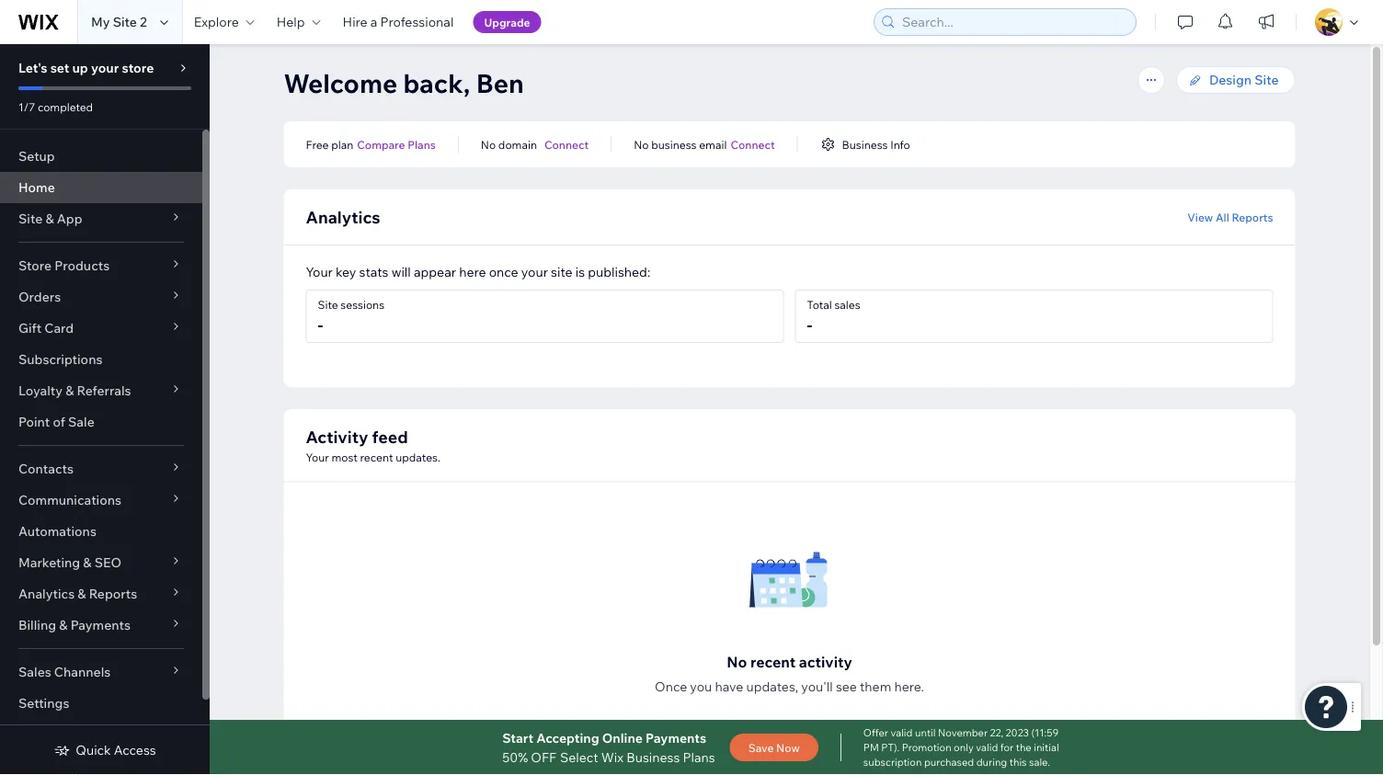 Task type: vqa. For each thing, say whether or not it's contained in the screenshot.
Schedule your first campaign All scheduled email campaigns will be saved here. Once sent, you can find the campaign in the Published tab.
no



Task type: describe. For each thing, give the bounding box(es) containing it.
stats
[[359, 264, 389, 280]]

business inside button
[[842, 138, 888, 151]]

published:
[[588, 264, 651, 280]]

will
[[392, 264, 411, 280]]

a
[[371, 14, 378, 30]]

completed
[[38, 100, 93, 114]]

orders
[[18, 289, 61, 305]]

marketing & seo button
[[0, 547, 202, 579]]

quick
[[76, 742, 111, 759]]

plans inside start accepting online payments 50% off select wix business plans
[[683, 749, 716, 765]]

site right design
[[1255, 72, 1279, 88]]

view all reports
[[1188, 210, 1274, 224]]

Search... field
[[897, 9, 1131, 35]]

hire
[[343, 14, 368, 30]]

sale
[[68, 414, 95, 430]]

my site 2
[[91, 14, 147, 30]]

save now button
[[730, 734, 819, 762]]

point of sale link
[[0, 407, 202, 438]]

50%
[[502, 749, 528, 765]]

online
[[602, 730, 643, 746]]

during
[[977, 756, 1008, 769]]

quick access
[[76, 742, 156, 759]]

site inside 'popup button'
[[18, 211, 43, 227]]

seo
[[94, 555, 122, 571]]

reports for view all reports
[[1232, 210, 1274, 224]]

let's set up your store
[[18, 60, 154, 76]]

updates.
[[396, 450, 441, 464]]

compare plans link
[[357, 136, 436, 153]]

connect link for no business email connect
[[731, 136, 775, 153]]

now
[[777, 741, 800, 755]]

contacts
[[18, 461, 74, 477]]

offer valid until november 22, 2023 (11:59 pm pt). promotion only valid for the initial subscription purchased during this sale.
[[864, 727, 1060, 769]]

subscriptions link
[[0, 344, 202, 375]]

home
[[18, 179, 55, 196]]

analytics for analytics & reports
[[18, 586, 75, 602]]

billing & payments button
[[0, 610, 202, 641]]

off
[[531, 749, 557, 765]]

professional
[[380, 14, 454, 30]]

- for site sessions -
[[318, 314, 323, 335]]

upgrade button
[[473, 11, 542, 33]]

domain
[[499, 138, 537, 151]]

site & app button
[[0, 203, 202, 235]]

your key stats will appear here once your site is published:
[[306, 264, 651, 280]]

0 horizontal spatial valid
[[891, 727, 913, 740]]

& for loyalty
[[65, 383, 74, 399]]

until
[[915, 727, 936, 740]]

analytics for analytics
[[306, 207, 380, 227]]

my
[[91, 14, 110, 30]]

welcome back, ben
[[284, 67, 524, 99]]

offer
[[864, 727, 889, 740]]

upgrade
[[484, 15, 531, 29]]

for
[[1001, 742, 1014, 754]]

1/7 completed
[[18, 100, 93, 114]]

access
[[114, 742, 156, 759]]

orders button
[[0, 282, 202, 313]]

no business email connect
[[634, 138, 775, 151]]

save now
[[749, 741, 800, 755]]

pm
[[864, 742, 879, 754]]

recent inside activity feed your most recent updates.
[[360, 450, 393, 464]]

no for recent
[[727, 653, 747, 671]]

setup link
[[0, 141, 202, 172]]

2
[[140, 14, 147, 30]]

point of sale
[[18, 414, 95, 430]]

sale.
[[1030, 756, 1051, 769]]

sessions
[[341, 298, 385, 312]]

& for marketing
[[83, 555, 92, 571]]

ben
[[476, 67, 524, 99]]

connect link for no domain connect
[[545, 136, 589, 153]]

loyalty
[[18, 383, 63, 399]]

of
[[53, 414, 65, 430]]

wix
[[602, 749, 624, 765]]

here.
[[895, 679, 925, 695]]

no domain connect
[[481, 138, 589, 151]]

app
[[57, 211, 82, 227]]

subscriptions
[[18, 351, 103, 368]]

2023
[[1006, 727, 1030, 740]]

start accepting online payments 50% off select wix business plans
[[502, 730, 716, 765]]

products
[[54, 258, 110, 274]]

22,
[[990, 727, 1004, 740]]

channels
[[54, 664, 111, 680]]

& for site
[[45, 211, 54, 227]]

gift
[[18, 320, 42, 336]]

compare
[[357, 138, 405, 151]]

here
[[459, 264, 486, 280]]

purchased
[[925, 756, 975, 769]]



Task type: locate. For each thing, give the bounding box(es) containing it.
feed
[[372, 426, 408, 447]]

0 horizontal spatial payments
[[71, 617, 131, 633]]

hire a professional link
[[332, 0, 465, 44]]

no left domain
[[481, 138, 496, 151]]

store products
[[18, 258, 110, 274]]

reports down seo
[[89, 586, 137, 602]]

help button
[[266, 0, 332, 44]]

save
[[749, 741, 774, 755]]

business info button
[[820, 136, 911, 153]]

referrals
[[77, 383, 131, 399]]

all
[[1216, 210, 1230, 224]]

0 vertical spatial payments
[[71, 617, 131, 633]]

email
[[699, 138, 727, 151]]

1 horizontal spatial -
[[807, 314, 813, 335]]

0 horizontal spatial connect
[[545, 138, 589, 151]]

1 horizontal spatial analytics
[[306, 207, 380, 227]]

1 horizontal spatial no
[[634, 138, 649, 151]]

your inside activity feed your most recent updates.
[[306, 450, 329, 464]]

recent down feed
[[360, 450, 393, 464]]

1 vertical spatial analytics
[[18, 586, 75, 602]]

site & app
[[18, 211, 82, 227]]

payments inside popup button
[[71, 617, 131, 633]]

- for total sales -
[[807, 314, 813, 335]]

no inside no recent activity once you have updates, you'll see them here.
[[727, 653, 747, 671]]

1 vertical spatial valid
[[976, 742, 999, 754]]

2 horizontal spatial no
[[727, 653, 747, 671]]

the
[[1016, 742, 1032, 754]]

2 - from the left
[[807, 314, 813, 335]]

card
[[44, 320, 74, 336]]

1 vertical spatial your
[[306, 450, 329, 464]]

home link
[[0, 172, 202, 203]]

reports inside popup button
[[89, 586, 137, 602]]

design site link
[[1177, 66, 1296, 94]]

your left key at the left of page
[[306, 264, 333, 280]]

communications button
[[0, 485, 202, 516]]

point
[[18, 414, 50, 430]]

& for billing
[[59, 617, 68, 633]]

& left app
[[45, 211, 54, 227]]

connect right email
[[731, 138, 775, 151]]

plan
[[331, 138, 354, 151]]

communications
[[18, 492, 122, 508]]

-
[[318, 314, 323, 335], [807, 314, 813, 335]]

1 vertical spatial your
[[521, 264, 548, 280]]

1 horizontal spatial connect
[[731, 138, 775, 151]]

payments down "once"
[[646, 730, 707, 746]]

total
[[807, 298, 832, 312]]

help
[[277, 14, 305, 30]]

0 vertical spatial your
[[91, 60, 119, 76]]

valid up the during on the bottom right
[[976, 742, 999, 754]]

0 horizontal spatial your
[[91, 60, 119, 76]]

billing & payments
[[18, 617, 131, 633]]

0 horizontal spatial reports
[[89, 586, 137, 602]]

1 horizontal spatial connect link
[[731, 136, 775, 153]]

1 horizontal spatial reports
[[1232, 210, 1274, 224]]

no left business
[[634, 138, 649, 151]]

quick access button
[[54, 742, 156, 759]]

1 vertical spatial recent
[[751, 653, 796, 671]]

analytics up key at the left of page
[[306, 207, 380, 227]]

0 horizontal spatial plans
[[408, 138, 436, 151]]

connect link right domain
[[545, 136, 589, 153]]

sidebar element
[[0, 44, 210, 776]]

you
[[690, 679, 712, 695]]

select
[[560, 749, 599, 765]]

business down online
[[627, 749, 680, 765]]

1 connect link from the left
[[545, 136, 589, 153]]

reports inside button
[[1232, 210, 1274, 224]]

setup
[[18, 148, 55, 164]]

0 vertical spatial valid
[[891, 727, 913, 740]]

1 - from the left
[[318, 314, 323, 335]]

back,
[[403, 67, 470, 99]]

analytics
[[306, 207, 380, 227], [18, 586, 75, 602]]

accepting
[[537, 730, 600, 746]]

1 your from the top
[[306, 264, 333, 280]]

2 your from the top
[[306, 450, 329, 464]]

no up have
[[727, 653, 747, 671]]

payments down analytics & reports popup button
[[71, 617, 131, 633]]

1 vertical spatial plans
[[683, 749, 716, 765]]

no recent activity once you have updates, you'll see them here.
[[655, 653, 925, 695]]

recent inside no recent activity once you have updates, you'll see them here.
[[751, 653, 796, 671]]

store products button
[[0, 250, 202, 282]]

2 connect from the left
[[731, 138, 775, 151]]

plans left save
[[683, 749, 716, 765]]

2 connect link from the left
[[731, 136, 775, 153]]

payments
[[71, 617, 131, 633], [646, 730, 707, 746]]

total sales -
[[807, 298, 861, 335]]

design site
[[1210, 72, 1279, 88]]

business
[[842, 138, 888, 151], [627, 749, 680, 765]]

1 horizontal spatial recent
[[751, 653, 796, 671]]

& inside 'popup button'
[[45, 211, 54, 227]]

activity feed your most recent updates.
[[306, 426, 441, 464]]

once
[[489, 264, 519, 280]]

marketing & seo
[[18, 555, 122, 571]]

view
[[1188, 210, 1214, 224]]

view all reports button
[[1188, 209, 1274, 225]]

1/7
[[18, 100, 35, 114]]

your right up
[[91, 60, 119, 76]]

plans right compare
[[408, 138, 436, 151]]

business inside start accepting online payments 50% off select wix business plans
[[627, 749, 680, 765]]

reports
[[1232, 210, 1274, 224], [89, 586, 137, 602]]

connect link right email
[[731, 136, 775, 153]]

site left 2
[[113, 14, 137, 30]]

updates,
[[747, 679, 799, 695]]

valid up pt).
[[891, 727, 913, 740]]

appear
[[414, 264, 456, 280]]

& left seo
[[83, 555, 92, 571]]

key
[[336, 264, 356, 280]]

site sessions -
[[318, 298, 385, 335]]

0 vertical spatial business
[[842, 138, 888, 151]]

automations
[[18, 524, 97, 540]]

store
[[122, 60, 154, 76]]

no for domain
[[481, 138, 496, 151]]

0 vertical spatial analytics
[[306, 207, 380, 227]]

initial
[[1034, 742, 1060, 754]]

0 horizontal spatial -
[[318, 314, 323, 335]]

once
[[655, 679, 687, 695]]

no for business
[[634, 138, 649, 151]]

only
[[954, 742, 974, 754]]

analytics inside popup button
[[18, 586, 75, 602]]

0 vertical spatial plans
[[408, 138, 436, 151]]

0 vertical spatial your
[[306, 264, 333, 280]]

analytics down marketing
[[18, 586, 75, 602]]

1 horizontal spatial business
[[842, 138, 888, 151]]

reports for analytics & reports
[[89, 586, 137, 602]]

your inside "sidebar" element
[[91, 60, 119, 76]]

1 horizontal spatial valid
[[976, 742, 999, 754]]

site down home
[[18, 211, 43, 227]]

site inside "site sessions -"
[[318, 298, 338, 312]]

1 horizontal spatial payments
[[646, 730, 707, 746]]

0 vertical spatial recent
[[360, 450, 393, 464]]

sales channels
[[18, 664, 111, 680]]

site
[[113, 14, 137, 30], [1255, 72, 1279, 88], [18, 211, 43, 227], [318, 298, 338, 312]]

your left most
[[306, 450, 329, 464]]

free plan compare plans
[[306, 138, 436, 151]]

1 horizontal spatial plans
[[683, 749, 716, 765]]

- inside 'total sales -'
[[807, 314, 813, 335]]

0 vertical spatial reports
[[1232, 210, 1274, 224]]

settings
[[18, 696, 69, 712]]

& up billing & payments
[[78, 586, 86, 602]]

november
[[938, 727, 988, 740]]

info
[[891, 138, 911, 151]]

0 horizontal spatial no
[[481, 138, 496, 151]]

recent up the updates,
[[751, 653, 796, 671]]

reports right all
[[1232, 210, 1274, 224]]

0 horizontal spatial connect link
[[545, 136, 589, 153]]

0 horizontal spatial recent
[[360, 450, 393, 464]]

is
[[576, 264, 585, 280]]

activity
[[799, 653, 853, 671]]

sales channels button
[[0, 657, 202, 688]]

1 connect from the left
[[545, 138, 589, 151]]

& inside popup button
[[59, 617, 68, 633]]

1 vertical spatial business
[[627, 749, 680, 765]]

0 horizontal spatial analytics
[[18, 586, 75, 602]]

pt).
[[882, 742, 900, 754]]

payments inside start accepting online payments 50% off select wix business plans
[[646, 730, 707, 746]]

analytics & reports
[[18, 586, 137, 602]]

& right loyalty
[[65, 383, 74, 399]]

1 vertical spatial payments
[[646, 730, 707, 746]]

& right billing
[[59, 617, 68, 633]]

settings link
[[0, 688, 202, 719]]

plans
[[408, 138, 436, 151], [683, 749, 716, 765]]

- inside "site sessions -"
[[318, 314, 323, 335]]

connect right domain
[[545, 138, 589, 151]]

& for analytics
[[78, 586, 86, 602]]

business left info
[[842, 138, 888, 151]]

& inside dropdown button
[[83, 555, 92, 571]]

1 vertical spatial reports
[[89, 586, 137, 602]]

1 horizontal spatial your
[[521, 264, 548, 280]]

no
[[481, 138, 496, 151], [634, 138, 649, 151], [727, 653, 747, 671]]

site left sessions at left top
[[318, 298, 338, 312]]

explore
[[194, 14, 239, 30]]

see
[[836, 679, 857, 695]]

most
[[332, 450, 358, 464]]

sales
[[835, 298, 861, 312]]

design
[[1210, 72, 1252, 88]]

gift card button
[[0, 313, 202, 344]]

0 horizontal spatial business
[[627, 749, 680, 765]]

your left site
[[521, 264, 548, 280]]

business
[[652, 138, 697, 151]]



